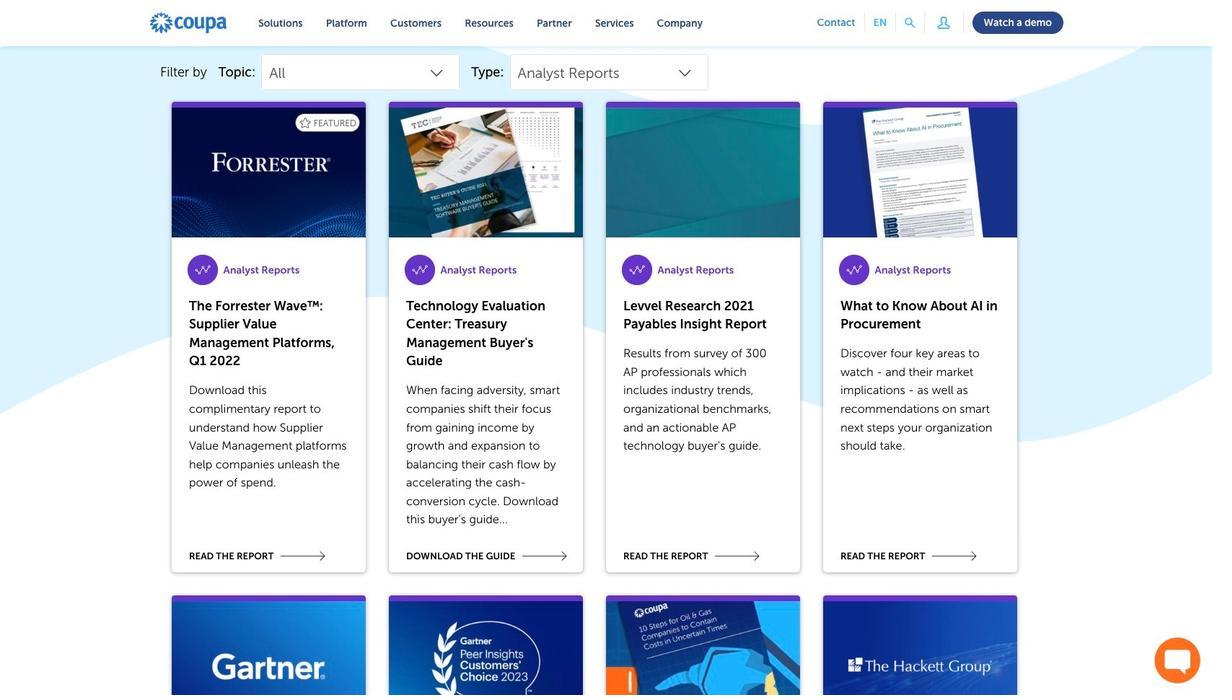 Task type: describe. For each thing, give the bounding box(es) containing it.
gartner scp image
[[389, 601, 583, 695]]

home image
[[149, 12, 228, 35]]

hackett preview image
[[824, 108, 1018, 238]]

hackett group coupa image
[[824, 601, 1018, 695]]

mag glass image
[[906, 18, 916, 28]]

platform_user_centric image
[[934, 12, 955, 33]]



Task type: vqa. For each thing, say whether or not it's contained in the screenshot.
hackett group coupa image
yes



Task type: locate. For each thing, give the bounding box(es) containing it.
None field
[[262, 54, 460, 90], [510, 54, 709, 90], [262, 54, 460, 90], [510, 54, 709, 90]]

None text field
[[269, 59, 452, 88], [518, 59, 701, 88], [269, 59, 452, 88], [518, 59, 701, 88]]

the forrester wave™: supplier value management platforms, q1 2022 image
[[172, 108, 366, 238]]

10 actionable steps oil & gas companies can take to contain costs image
[[606, 601, 801, 695]]

gatner 2023 sp2 mq coupa image
[[172, 601, 366, 695]]



